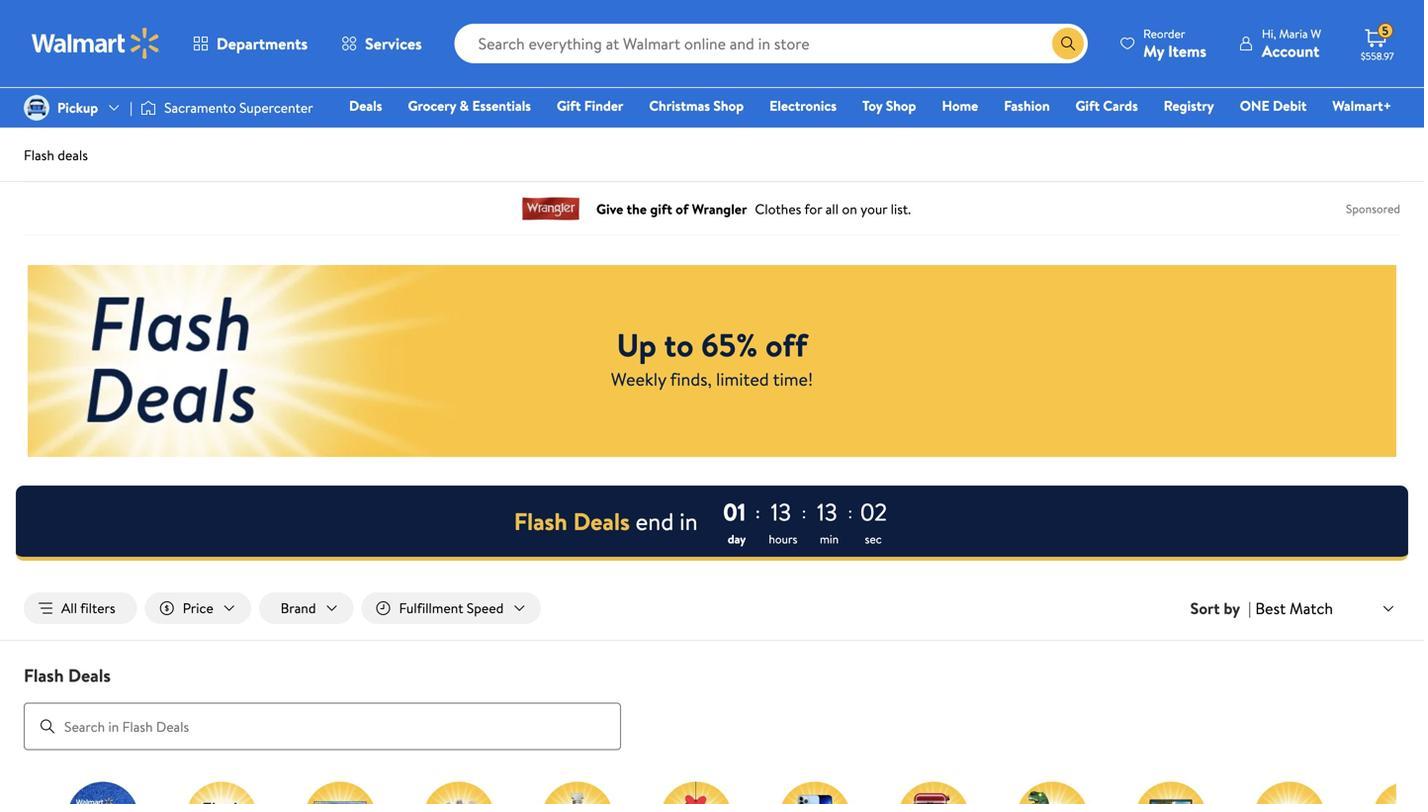 Task type: describe. For each thing, give the bounding box(es) containing it.
search image
[[40, 719, 55, 734]]

min
[[820, 531, 839, 547]]

sort and filter section element
[[0, 577, 1424, 640]]

today's deals image
[[305, 782, 376, 804]]

christmas
[[649, 96, 710, 115]]

toys & collectibles image
[[1017, 782, 1088, 804]]

departments button
[[176, 20, 324, 67]]

christmas shop link
[[640, 95, 753, 116]]

flash deals
[[24, 663, 111, 688]]

fashion link
[[995, 95, 1059, 116]]

departments
[[217, 33, 308, 54]]

the holiday shop image
[[661, 782, 732, 804]]

cards
[[1103, 96, 1138, 115]]

home
[[942, 96, 978, 115]]

reorder
[[1143, 25, 1185, 42]]

hours
[[769, 531, 797, 547]]

65%
[[701, 323, 758, 367]]

toy shop
[[862, 96, 916, 115]]

by
[[1224, 597, 1240, 619]]

flash deals end in
[[514, 505, 698, 538]]

shop all. image
[[67, 782, 138, 804]]

reorder my items
[[1143, 25, 1207, 62]]

hi,
[[1262, 25, 1276, 42]]

gift for gift finder
[[557, 96, 581, 115]]

deals
[[58, 145, 88, 165]]

gift finder
[[557, 96, 623, 115]]

&
[[459, 96, 469, 115]]

deals inside deals link
[[349, 96, 382, 115]]

debit
[[1273, 96, 1307, 115]]

deals link
[[340, 95, 391, 116]]

price button
[[145, 592, 251, 624]]

furniture image
[[1254, 782, 1325, 804]]

sacramento supercenter
[[164, 98, 313, 117]]

my
[[1143, 40, 1164, 62]]

all filters button
[[24, 592, 137, 624]]

shop for christmas shop
[[713, 96, 744, 115]]

supercenter
[[239, 98, 313, 117]]

finds,
[[670, 367, 712, 391]]

toy shop link
[[854, 95, 925, 116]]

fulfillment speed
[[399, 598, 504, 618]]

essentials
[[472, 96, 531, 115]]

all filters
[[61, 598, 115, 618]]

13 for hours
[[771, 495, 791, 529]]

shop for toy shop
[[886, 96, 916, 115]]

services
[[365, 33, 422, 54]]

: inside 01 : day
[[756, 501, 760, 523]]

$558.97
[[1361, 49, 1394, 63]]

flash deals image
[[28, 265, 1396, 457]]

toy
[[862, 96, 883, 115]]

home link
[[933, 95, 987, 116]]

grocery
[[408, 96, 456, 115]]

electronics link
[[761, 95, 846, 116]]

hi, maria w account
[[1262, 25, 1321, 62]]

Walmart Site-Wide search field
[[455, 24, 1088, 63]]

best match
[[1255, 597, 1333, 619]]

flash deals image
[[186, 782, 257, 804]]

Search in Flash Deals search field
[[24, 703, 621, 750]]

limited
[[716, 367, 769, 391]]

items
[[1168, 40, 1207, 62]]

one debit
[[1240, 96, 1307, 115]]

walmart restored image
[[779, 782, 851, 804]]

one debit link
[[1231, 95, 1316, 116]]

end
[[636, 505, 674, 538]]

day
[[728, 531, 746, 547]]

timer containing 01
[[16, 486, 1408, 561]]

services button
[[324, 20, 439, 67]]

pickup
[[57, 98, 98, 117]]

5
[[1382, 22, 1389, 39]]

: for hours
[[802, 501, 806, 523]]



Task type: locate. For each thing, give the bounding box(es) containing it.
gift finder link
[[548, 95, 632, 116]]

13 for min
[[817, 495, 837, 529]]

flash for flash deals end in
[[514, 505, 567, 538]]

:
[[756, 501, 760, 523], [802, 501, 806, 523], [848, 501, 852, 523]]

time!
[[773, 367, 813, 391]]

all
[[61, 598, 77, 618]]

| right pickup
[[130, 98, 133, 117]]

best match button
[[1251, 595, 1400, 621]]

registry link
[[1155, 95, 1223, 116]]

shop right toy
[[886, 96, 916, 115]]

shop
[[713, 96, 744, 115], [886, 96, 916, 115]]

0 horizontal spatial gift
[[557, 96, 581, 115]]

w
[[1311, 25, 1321, 42]]

1 vertical spatial |
[[1248, 597, 1251, 619]]

2 horizontal spatial :
[[848, 501, 852, 523]]

flash inside search field
[[24, 663, 64, 688]]

deals left end
[[573, 505, 630, 538]]

flash for flash deals
[[24, 145, 54, 165]]

filters
[[80, 598, 115, 618]]

deals for flash deals end in
[[573, 505, 630, 538]]

best
[[1255, 597, 1286, 619]]

1 horizontal spatial |
[[1248, 597, 1251, 619]]

in
[[680, 505, 698, 538]]

grocery & essentials link
[[399, 95, 540, 116]]

finder
[[584, 96, 623, 115]]

home image
[[898, 782, 969, 804]]

flash deals
[[24, 145, 88, 165]]

deals down all filters
[[68, 663, 111, 688]]

 image
[[140, 98, 156, 118]]

flash for flash deals
[[24, 663, 64, 688]]

13 up the min
[[817, 495, 837, 529]]

0 vertical spatial deals
[[349, 96, 382, 115]]

fragrances under $50 image
[[542, 782, 613, 804]]

1 gift from the left
[[557, 96, 581, 115]]

: right 01
[[756, 501, 760, 523]]

2 vertical spatial deals
[[68, 663, 111, 688]]

0 horizontal spatial :
[[756, 501, 760, 523]]

: left 02
[[848, 501, 852, 523]]

1 shop from the left
[[713, 96, 744, 115]]

fulfillment speed button
[[361, 592, 541, 624]]

gift for gift cards
[[1076, 96, 1100, 115]]

fashion
[[1004, 96, 1050, 115]]

to
[[664, 323, 694, 367]]

gift left finder
[[557, 96, 581, 115]]

brand
[[281, 598, 316, 618]]

: right 01 : day
[[802, 501, 806, 523]]

deals
[[349, 96, 382, 115], [573, 505, 630, 538], [68, 663, 111, 688]]

flash deals end in 1 days 13 hours 13 minutes 2 seconds element
[[514, 505, 698, 538]]

gift cards
[[1076, 96, 1138, 115]]

0 horizontal spatial |
[[130, 98, 133, 117]]

13
[[771, 495, 791, 529], [817, 495, 837, 529]]

christmas shop
[[649, 96, 744, 115]]

brand button
[[259, 592, 354, 624]]

grocery & essentials
[[408, 96, 531, 115]]

search icon image
[[1060, 36, 1076, 51]]

stocking stuffers image
[[423, 782, 494, 804]]

flash inside timer
[[514, 505, 567, 538]]

| right by
[[1248, 597, 1251, 619]]

off
[[765, 323, 807, 367]]

13 up 'hours'
[[771, 495, 791, 529]]

3 : from the left
[[848, 501, 852, 523]]

shop right christmas
[[713, 96, 744, 115]]

walmart+ link
[[1324, 95, 1400, 116]]

fulfillment
[[399, 598, 463, 618]]

01
[[723, 495, 746, 529]]

deals inside timer
[[573, 505, 630, 538]]

maria
[[1279, 25, 1308, 42]]

2 shop from the left
[[886, 96, 916, 115]]

flash
[[24, 145, 54, 165], [514, 505, 567, 538], [24, 663, 64, 688]]

1 vertical spatial flash
[[514, 505, 567, 538]]

sponsored
[[1346, 200, 1400, 217]]

one
[[1240, 96, 1270, 115]]

timer
[[16, 486, 1408, 561]]

0 horizontal spatial deals
[[68, 663, 111, 688]]

01 : day
[[723, 495, 760, 547]]

1 horizontal spatial deals
[[349, 96, 382, 115]]

1 vertical spatial deals
[[573, 505, 630, 538]]

1 13 from the left
[[771, 495, 791, 529]]

walmart image
[[32, 28, 160, 59]]

02
[[860, 495, 887, 529]]

electronics
[[770, 96, 837, 115]]

| inside sort and filter section element
[[1248, 597, 1251, 619]]

1 : from the left
[[756, 501, 760, 523]]

gift left cards
[[1076, 96, 1100, 115]]

deals inside flash deals search field
[[68, 663, 111, 688]]

fashion image
[[1373, 782, 1424, 804]]

sec
[[865, 531, 882, 547]]

1 horizontal spatial 13
[[817, 495, 837, 529]]

speed
[[467, 598, 504, 618]]

1 horizontal spatial shop
[[886, 96, 916, 115]]

 image
[[24, 95, 49, 121]]

match
[[1290, 597, 1333, 619]]

sort by |
[[1190, 597, 1251, 619]]

|
[[130, 98, 133, 117], [1248, 597, 1251, 619]]

0 horizontal spatial 13
[[771, 495, 791, 529]]

Flash Deals search field
[[0, 663, 1424, 750]]

Search search field
[[455, 24, 1088, 63]]

sacramento
[[164, 98, 236, 117]]

up
[[617, 323, 657, 367]]

weekly
[[611, 367, 666, 391]]

registry
[[1164, 96, 1214, 115]]

price
[[183, 598, 213, 618]]

walmart+
[[1332, 96, 1391, 115]]

1 horizontal spatial gift
[[1076, 96, 1100, 115]]

0 horizontal spatial shop
[[713, 96, 744, 115]]

2 horizontal spatial deals
[[573, 505, 630, 538]]

: for min
[[848, 501, 852, 523]]

2 gift from the left
[[1076, 96, 1100, 115]]

2 vertical spatial flash
[[24, 663, 64, 688]]

2 : from the left
[[802, 501, 806, 523]]

gift cards link
[[1067, 95, 1147, 116]]

gift
[[557, 96, 581, 115], [1076, 96, 1100, 115]]

02 sec
[[860, 495, 887, 547]]

sort
[[1190, 597, 1220, 619]]

electronics image
[[1135, 782, 1207, 804]]

2 13 from the left
[[817, 495, 837, 529]]

1 horizontal spatial :
[[802, 501, 806, 523]]

0 vertical spatial |
[[130, 98, 133, 117]]

account
[[1262, 40, 1320, 62]]

0 vertical spatial flash
[[24, 145, 54, 165]]

up to 65% off weekly finds, limited time!
[[611, 323, 813, 391]]

deals for flash deals
[[68, 663, 111, 688]]

deals down services dropdown button
[[349, 96, 382, 115]]



Task type: vqa. For each thing, say whether or not it's contained in the screenshot.
BLACK FRIDAY DEALS
no



